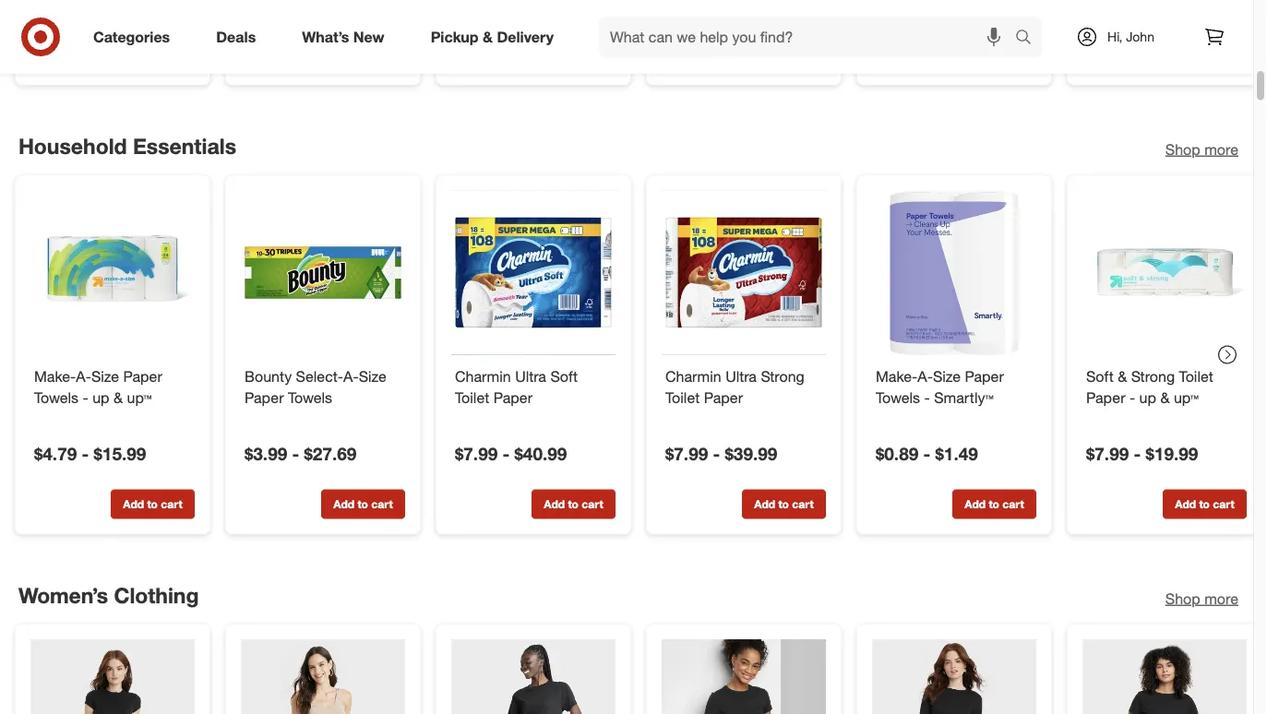 Task type: describe. For each thing, give the bounding box(es) containing it.
household
[[18, 134, 127, 159]]

paper for $3.99 - $27.69
[[245, 388, 284, 406]]

bounty select-a-size paper towels
[[245, 367, 387, 406]]

$7.99 for $7.99 - $39.99
[[666, 444, 708, 465]]

smartly™
[[935, 388, 994, 406]]

& right pickup
[[483, 28, 493, 46]]

- for $4.79 - $15.99
[[82, 444, 89, 465]]

size for $0.89
[[933, 367, 961, 385]]

search
[[1007, 30, 1052, 48]]

bounty select-a-size paper towels link
[[245, 366, 402, 408]]

$0.89
[[876, 444, 919, 465]]

strong for $39.99
[[761, 367, 805, 385]]

new
[[353, 28, 385, 46]]

shop more button for household essentials
[[1166, 139, 1239, 160]]

towels for $4.79
[[34, 388, 79, 406]]

$7.99 for $7.99 - $40.99
[[455, 444, 498, 465]]

a- inside bounty select-a-size paper towels
[[344, 367, 359, 385]]

make- for $0.89 - $1.49
[[876, 367, 918, 385]]

up™ for $4.79 - $15.99
[[127, 388, 152, 406]]

$39.99
[[725, 444, 778, 465]]

- for $7.99 - $19.99
[[1134, 444, 1141, 465]]

charmin ultra strong toilet paper link
[[666, 366, 823, 408]]

bounty
[[245, 367, 292, 385]]

select-
[[296, 367, 344, 385]]

women's
[[18, 583, 108, 609]]

ultra for $40.99
[[515, 367, 547, 385]]

soft inside soft & strong toilet paper - up & up™
[[1087, 367, 1114, 385]]

soft inside charmin ultra soft toilet paper
[[551, 367, 578, 385]]

size for $4.79
[[91, 367, 119, 385]]

- for $7.99 - $40.99
[[503, 444, 510, 465]]

- for $3.99 - $27.69
[[292, 444, 299, 465]]

$4.79
[[34, 444, 77, 465]]

ultra for $39.99
[[726, 367, 757, 385]]

categories
[[93, 28, 170, 46]]

toilet for $7.99 - $19.99
[[1180, 367, 1214, 385]]

$0.89 - $1.49
[[876, 444, 978, 465]]

more for household essentials
[[1205, 140, 1239, 158]]

paper inside make-a-size paper towels - up & up™
[[123, 367, 162, 385]]

$1.49
[[936, 444, 978, 465]]

- inside make-a-size paper towels - smartly™
[[925, 388, 930, 406]]

- for $0.89 - $1.49
[[924, 444, 931, 465]]

up for $15.99
[[93, 388, 110, 406]]

pickup
[[431, 28, 479, 46]]

delivery
[[497, 28, 554, 46]]

$27.69
[[304, 444, 357, 465]]

women's clothing
[[18, 583, 199, 609]]

charmin ultra soft toilet paper
[[455, 367, 578, 406]]

& inside make-a-size paper towels - up & up™
[[114, 388, 123, 406]]

soft & strong toilet paper - up & up™
[[1087, 367, 1214, 406]]

paper for $7.99 - $19.99
[[1087, 388, 1126, 406]]

hi, john
[[1108, 29, 1155, 45]]

strong for $19.99
[[1132, 367, 1175, 385]]

charmin for $7.99 - $40.99
[[455, 367, 511, 385]]

$40.99
[[515, 444, 567, 465]]

up™ for $7.99 - $19.99
[[1174, 388, 1199, 406]]

shop for women's clothing
[[1166, 590, 1201, 608]]

towels inside bounty select-a-size paper towels
[[288, 388, 332, 406]]

make-a-size paper towels - smartly™
[[876, 367, 1004, 406]]

more for women's clothing
[[1205, 590, 1239, 608]]



Task type: vqa. For each thing, say whether or not it's contained in the screenshot.
- within Make-A-Size Paper Towels - up & up™
yes



Task type: locate. For each thing, give the bounding box(es) containing it.
0 horizontal spatial soft
[[551, 367, 578, 385]]

charmin ultra strong toilet paper image
[[662, 191, 826, 355], [662, 191, 826, 355]]

1 vertical spatial shop
[[1166, 590, 1201, 608]]

categories link
[[78, 17, 193, 57]]

$7.99 left $40.99
[[455, 444, 498, 465]]

charmin up $7.99 - $39.99
[[666, 367, 722, 385]]

3 a- from the left
[[918, 367, 933, 385]]

charmin up $7.99 - $40.99
[[455, 367, 511, 385]]

0 horizontal spatial ultra
[[515, 367, 547, 385]]

paper
[[123, 367, 162, 385], [965, 367, 1004, 385], [245, 388, 284, 406], [494, 388, 533, 406], [704, 388, 743, 406], [1087, 388, 1126, 406]]

1 charmin from the left
[[455, 367, 511, 385]]

more
[[1205, 140, 1239, 158], [1205, 590, 1239, 608]]

- left $1.49
[[924, 444, 931, 465]]

add to cart
[[123, 48, 183, 62], [544, 48, 604, 62], [755, 48, 814, 62], [965, 48, 1025, 62], [1176, 48, 1235, 62], [123, 498, 183, 511], [334, 498, 393, 511], [544, 498, 604, 511], [755, 498, 814, 511], [965, 498, 1025, 511], [1176, 498, 1235, 511]]

- left smartly™
[[925, 388, 930, 406]]

3 towels from the left
[[876, 388, 921, 406]]

paper for $7.99 - $39.99
[[704, 388, 743, 406]]

to
[[147, 48, 158, 62], [568, 48, 579, 62], [779, 48, 789, 62], [989, 48, 1000, 62], [1200, 48, 1210, 62], [147, 498, 158, 511], [358, 498, 368, 511], [568, 498, 579, 511], [779, 498, 789, 511], [989, 498, 1000, 511], [1200, 498, 1210, 511]]

2 horizontal spatial $7.99
[[1087, 444, 1129, 465]]

household essentials
[[18, 134, 236, 159]]

towels down select-
[[288, 388, 332, 406]]

paper down bounty
[[245, 388, 284, 406]]

search button
[[1007, 17, 1052, 61]]

- left $19.99
[[1134, 444, 1141, 465]]

$7.99 - $19.99
[[1087, 444, 1199, 465]]

size
[[91, 367, 119, 385], [359, 367, 387, 385], [933, 367, 961, 385]]

1 vertical spatial shop more
[[1166, 590, 1239, 608]]

1 vertical spatial more
[[1205, 590, 1239, 608]]

make- for $4.79 - $15.99
[[34, 367, 76, 385]]

2 more from the top
[[1205, 590, 1239, 608]]

a- for $4.79
[[76, 367, 91, 385]]

a- up $27.69
[[344, 367, 359, 385]]

shop more button for women's clothing
[[1166, 588, 1239, 609]]

ultra
[[515, 367, 547, 385], [726, 367, 757, 385]]

shop more button
[[1166, 139, 1239, 160], [1166, 588, 1239, 609]]

up
[[93, 388, 110, 406], [1140, 388, 1157, 406]]

shop for household essentials
[[1166, 140, 1201, 158]]

- left $40.99
[[503, 444, 510, 465]]

toilet for $7.99 - $40.99
[[455, 388, 490, 406]]

up™ inside soft & strong toilet paper - up & up™
[[1174, 388, 1199, 406]]

$19.99
[[1146, 444, 1199, 465]]

women's long sleeve slim fit crewneck t-shirt - a new day™ image
[[872, 640, 1037, 715], [872, 640, 1037, 715]]

$3.99 - $27.69
[[245, 444, 357, 465]]

$7.99 left "$39.99"
[[666, 444, 708, 465]]

charmin ultra soft toilet paper image
[[451, 191, 616, 355], [451, 191, 616, 355]]

2 towels from the left
[[288, 388, 332, 406]]

toilet inside charmin ultra soft toilet paper
[[455, 388, 490, 406]]

1 horizontal spatial up
[[1140, 388, 1157, 406]]

- up "$4.79 - $15.99"
[[83, 388, 88, 406]]

soft up $7.99 - $19.99
[[1087, 367, 1114, 385]]

1 horizontal spatial make-
[[876, 367, 918, 385]]

2 horizontal spatial toilet
[[1180, 367, 1214, 385]]

0 vertical spatial shop more
[[1166, 140, 1239, 158]]

3 size from the left
[[933, 367, 961, 385]]

toilet up $7.99 - $40.99
[[455, 388, 490, 406]]

- up $7.99 - $19.99
[[1130, 388, 1136, 406]]

charmin ultra soft toilet paper link
[[455, 366, 612, 408]]

1 up™ from the left
[[127, 388, 152, 406]]

1 horizontal spatial $7.99
[[666, 444, 708, 465]]

2 shop more from the top
[[1166, 590, 1239, 608]]

2 strong from the left
[[1132, 367, 1175, 385]]

up up "$4.79 - $15.99"
[[93, 388, 110, 406]]

towels inside make-a-size paper towels - up & up™
[[34, 388, 79, 406]]

make-
[[34, 367, 76, 385], [876, 367, 918, 385]]

soft & strong toilet paper - up & up™ image
[[1083, 191, 1247, 355], [1083, 191, 1247, 355]]

pickup & delivery link
[[415, 17, 577, 57]]

make- up $0.89 on the right bottom of page
[[876, 367, 918, 385]]

& up $19.99
[[1161, 388, 1170, 406]]

2 soft from the left
[[1087, 367, 1114, 385]]

2 size from the left
[[359, 367, 387, 385]]

up inside make-a-size paper towels - up & up™
[[93, 388, 110, 406]]

up™ inside make-a-size paper towels - up & up™
[[127, 388, 152, 406]]

towels inside make-a-size paper towels - smartly™
[[876, 388, 921, 406]]

1 vertical spatial shop more button
[[1166, 588, 1239, 609]]

make-a-size paper towels - smartly™ image
[[872, 191, 1037, 355], [872, 191, 1037, 355]]

1 horizontal spatial soft
[[1087, 367, 1114, 385]]

1 a- from the left
[[76, 367, 91, 385]]

$7.99 - $39.99
[[666, 444, 778, 465]]

soft up $40.99
[[551, 367, 578, 385]]

shop
[[1166, 140, 1201, 158], [1166, 590, 1201, 608]]

a- up $0.89 - $1.49
[[918, 367, 933, 385]]

2 make- from the left
[[876, 367, 918, 385]]

strong up "$39.99"
[[761, 367, 805, 385]]

1 soft from the left
[[551, 367, 578, 385]]

1 horizontal spatial ultra
[[726, 367, 757, 385]]

up up $7.99 - $19.99
[[1140, 388, 1157, 406]]

up™ up $19.99
[[1174, 388, 1199, 406]]

women's short sleeve slim fit ribbed t-shirt - a new day™ image
[[30, 640, 195, 715], [30, 640, 195, 715]]

toilet for $7.99 - $39.99
[[666, 388, 700, 406]]

ultra up $40.99
[[515, 367, 547, 385]]

ultra up "$39.99"
[[726, 367, 757, 385]]

1 horizontal spatial strong
[[1132, 367, 1175, 385]]

0 horizontal spatial up™
[[127, 388, 152, 406]]

$7.99 for $7.99 - $19.99
[[1087, 444, 1129, 465]]

pickup & delivery
[[431, 28, 554, 46]]

2 shop from the top
[[1166, 590, 1201, 608]]

- inside make-a-size paper towels - up & up™
[[83, 388, 88, 406]]

- left "$39.99"
[[713, 444, 720, 465]]

charmin for $7.99 - $39.99
[[666, 367, 722, 385]]

strong up $7.99 - $19.99
[[1132, 367, 1175, 385]]

0 horizontal spatial make-
[[34, 367, 76, 385]]

1 shop from the top
[[1166, 140, 1201, 158]]

up™ up $15.99
[[127, 388, 152, 406]]

2 ultra from the left
[[726, 367, 757, 385]]

toilet inside soft & strong toilet paper - up & up™
[[1180, 367, 1214, 385]]

size inside make-a-size paper towels - smartly™
[[933, 367, 961, 385]]

add
[[123, 48, 144, 62], [544, 48, 565, 62], [755, 48, 776, 62], [965, 48, 986, 62], [1176, 48, 1197, 62], [123, 498, 144, 511], [334, 498, 355, 511], [544, 498, 565, 511], [755, 498, 776, 511], [965, 498, 986, 511], [1176, 498, 1197, 511]]

1 make- from the left
[[34, 367, 76, 385]]

john
[[1127, 29, 1155, 45]]

0 vertical spatial more
[[1205, 140, 1239, 158]]

make- inside make-a-size paper towels - up & up™
[[34, 367, 76, 385]]

2 horizontal spatial a-
[[918, 367, 933, 385]]

strong
[[761, 367, 805, 385], [1132, 367, 1175, 385]]

what's new link
[[286, 17, 408, 57]]

strong inside soft & strong toilet paper - up & up™
[[1132, 367, 1175, 385]]

size right select-
[[359, 367, 387, 385]]

0 vertical spatial shop
[[1166, 140, 1201, 158]]

paper up $7.99 - $40.99
[[494, 388, 533, 406]]

$7.99 left $19.99
[[1087, 444, 1129, 465]]

2 horizontal spatial towels
[[876, 388, 921, 406]]

make- up $4.79
[[34, 367, 76, 385]]

1 up from the left
[[93, 388, 110, 406]]

charmin inside charmin ultra strong toilet paper
[[666, 367, 722, 385]]

0 vertical spatial shop more button
[[1166, 139, 1239, 160]]

charmin
[[455, 367, 511, 385], [666, 367, 722, 385]]

1 horizontal spatial toilet
[[666, 388, 700, 406]]

size up $15.99
[[91, 367, 119, 385]]

paper for $7.99 - $40.99
[[494, 388, 533, 406]]

up™
[[127, 388, 152, 406], [1174, 388, 1199, 406]]

ultra inside charmin ultra soft toilet paper
[[515, 367, 547, 385]]

what's
[[302, 28, 349, 46]]

0 horizontal spatial $7.99
[[455, 444, 498, 465]]

1 shop more button from the top
[[1166, 139, 1239, 160]]

shop more
[[1166, 140, 1239, 158], [1166, 590, 1239, 608]]

make-a-size paper towels - up & up™ link
[[34, 366, 191, 408]]

shop more for women's clothing
[[1166, 590, 1239, 608]]

towels up $0.89 on the right bottom of page
[[876, 388, 921, 406]]

soft & strong toilet paper - up & up™ link
[[1087, 366, 1244, 408]]

a- inside make-a-size paper towels - smartly™
[[918, 367, 933, 385]]

a- inside make-a-size paper towels - up & up™
[[76, 367, 91, 385]]

make-a-size paper towels - up & up™
[[34, 367, 162, 406]]

0 horizontal spatial a-
[[76, 367, 91, 385]]

2 shop more button from the top
[[1166, 588, 1239, 609]]

paper up $15.99
[[123, 367, 162, 385]]

a- up "$4.79 - $15.99"
[[76, 367, 91, 385]]

$15.99
[[94, 444, 146, 465]]

1 size from the left
[[91, 367, 119, 385]]

0 horizontal spatial towels
[[34, 388, 79, 406]]

0 horizontal spatial charmin
[[455, 367, 511, 385]]

cart
[[161, 48, 183, 62], [582, 48, 604, 62], [792, 48, 814, 62], [1003, 48, 1025, 62], [1213, 48, 1235, 62], [161, 498, 183, 511], [371, 498, 393, 511], [582, 498, 604, 511], [792, 498, 814, 511], [1003, 498, 1025, 511], [1213, 498, 1235, 511]]

towels for $0.89
[[876, 388, 921, 406]]

clothing
[[114, 583, 199, 609]]

& up $15.99
[[114, 388, 123, 406]]

strong inside charmin ultra strong toilet paper
[[761, 367, 805, 385]]

paper inside bounty select-a-size paper towels
[[245, 388, 284, 406]]

make- inside make-a-size paper towels - smartly™
[[876, 367, 918, 385]]

$7.99 - $40.99
[[455, 444, 567, 465]]

2 a- from the left
[[344, 367, 359, 385]]

paper inside soft & strong toilet paper - up & up™
[[1087, 388, 1126, 406]]

1 ultra from the left
[[515, 367, 547, 385]]

1 $7.99 from the left
[[455, 444, 498, 465]]

towels up $4.79
[[34, 388, 79, 406]]

towels
[[34, 388, 79, 406], [288, 388, 332, 406], [876, 388, 921, 406]]

paper up $7.99 - $19.99
[[1087, 388, 1126, 406]]

make-a-size paper towels - smartly™ link
[[876, 366, 1033, 408]]

shop more for household essentials
[[1166, 140, 1239, 158]]

toilet inside charmin ultra strong toilet paper
[[666, 388, 700, 406]]

- for $7.99 - $39.99
[[713, 444, 720, 465]]

- inside soft & strong toilet paper - up & up™
[[1130, 388, 1136, 406]]

soft
[[551, 367, 578, 385], [1087, 367, 1114, 385]]

up inside soft & strong toilet paper - up & up™
[[1140, 388, 1157, 406]]

- right $4.79
[[82, 444, 89, 465]]

1 horizontal spatial size
[[359, 367, 387, 385]]

&
[[483, 28, 493, 46], [1118, 367, 1128, 385], [114, 388, 123, 406], [1161, 388, 1170, 406]]

add to cart button
[[111, 40, 195, 70], [532, 40, 616, 70], [742, 40, 826, 70], [953, 40, 1037, 70], [1163, 40, 1247, 70], [111, 490, 195, 519], [321, 490, 405, 519], [532, 490, 616, 519], [742, 490, 826, 519], [953, 490, 1037, 519], [1163, 490, 1247, 519]]

0 horizontal spatial toilet
[[455, 388, 490, 406]]

make-a-size paper towels - up & up™ image
[[30, 191, 195, 355], [30, 191, 195, 355]]

bounty select-a-size paper towels image
[[241, 191, 405, 355], [241, 191, 405, 355]]

What can we help you find? suggestions appear below search field
[[599, 17, 1020, 57]]

$7.99
[[455, 444, 498, 465], [666, 444, 708, 465], [1087, 444, 1129, 465]]

1 strong from the left
[[761, 367, 805, 385]]

paper inside charmin ultra strong toilet paper
[[704, 388, 743, 406]]

0 horizontal spatial strong
[[761, 367, 805, 385]]

women's short sleeve t-shirt - wild fable™ image
[[662, 640, 826, 715], [662, 640, 826, 715]]

& up $7.99 - $19.99
[[1118, 367, 1128, 385]]

- right $3.99
[[292, 444, 299, 465]]

1 horizontal spatial a-
[[344, 367, 359, 385]]

1 more from the top
[[1205, 140, 1239, 158]]

0 horizontal spatial up
[[93, 388, 110, 406]]

size up smartly™
[[933, 367, 961, 385]]

charmin ultra strong toilet paper
[[666, 367, 805, 406]]

toilet up $19.99
[[1180, 367, 1214, 385]]

charmin inside charmin ultra soft toilet paper
[[455, 367, 511, 385]]

ultra inside charmin ultra strong toilet paper
[[726, 367, 757, 385]]

0 horizontal spatial size
[[91, 367, 119, 385]]

2 up™ from the left
[[1174, 388, 1199, 406]]

women's short sleeve t-shirt - a new day™ image
[[451, 640, 616, 715], [451, 640, 616, 715]]

paper inside make-a-size paper towels - smartly™
[[965, 367, 1004, 385]]

deals
[[216, 28, 256, 46]]

size inside bounty select-a-size paper towels
[[359, 367, 387, 385]]

$3.99
[[245, 444, 287, 465]]

1 horizontal spatial towels
[[288, 388, 332, 406]]

1 towels from the left
[[34, 388, 79, 406]]

essentials
[[133, 134, 236, 159]]

women's shrunken short sleeve t-shirt - universal thread™ image
[[1083, 640, 1247, 715], [1083, 640, 1247, 715]]

2 horizontal spatial size
[[933, 367, 961, 385]]

paper up $7.99 - $39.99
[[704, 388, 743, 406]]

paper up smartly™
[[965, 367, 1004, 385]]

1 horizontal spatial up™
[[1174, 388, 1199, 406]]

size inside make-a-size paper towels - up & up™
[[91, 367, 119, 385]]

women's slim fit tank top - a new day™ image
[[241, 640, 405, 715], [241, 640, 405, 715]]

hi,
[[1108, 29, 1123, 45]]

what's new
[[302, 28, 385, 46]]

1 horizontal spatial charmin
[[666, 367, 722, 385]]

toilet
[[1180, 367, 1214, 385], [455, 388, 490, 406], [666, 388, 700, 406]]

up for $19.99
[[1140, 388, 1157, 406]]

3 $7.99 from the left
[[1087, 444, 1129, 465]]

2 up from the left
[[1140, 388, 1157, 406]]

toilet up $7.99 - $39.99
[[666, 388, 700, 406]]

deals link
[[201, 17, 279, 57]]

a- for $0.89
[[918, 367, 933, 385]]

a-
[[76, 367, 91, 385], [344, 367, 359, 385], [918, 367, 933, 385]]

paper inside charmin ultra soft toilet paper
[[494, 388, 533, 406]]

2 $7.99 from the left
[[666, 444, 708, 465]]

$4.79 - $15.99
[[34, 444, 146, 465]]

1 shop more from the top
[[1166, 140, 1239, 158]]

2 charmin from the left
[[666, 367, 722, 385]]

-
[[83, 388, 88, 406], [925, 388, 930, 406], [1130, 388, 1136, 406], [82, 444, 89, 465], [292, 444, 299, 465], [503, 444, 510, 465], [713, 444, 720, 465], [924, 444, 931, 465], [1134, 444, 1141, 465]]



